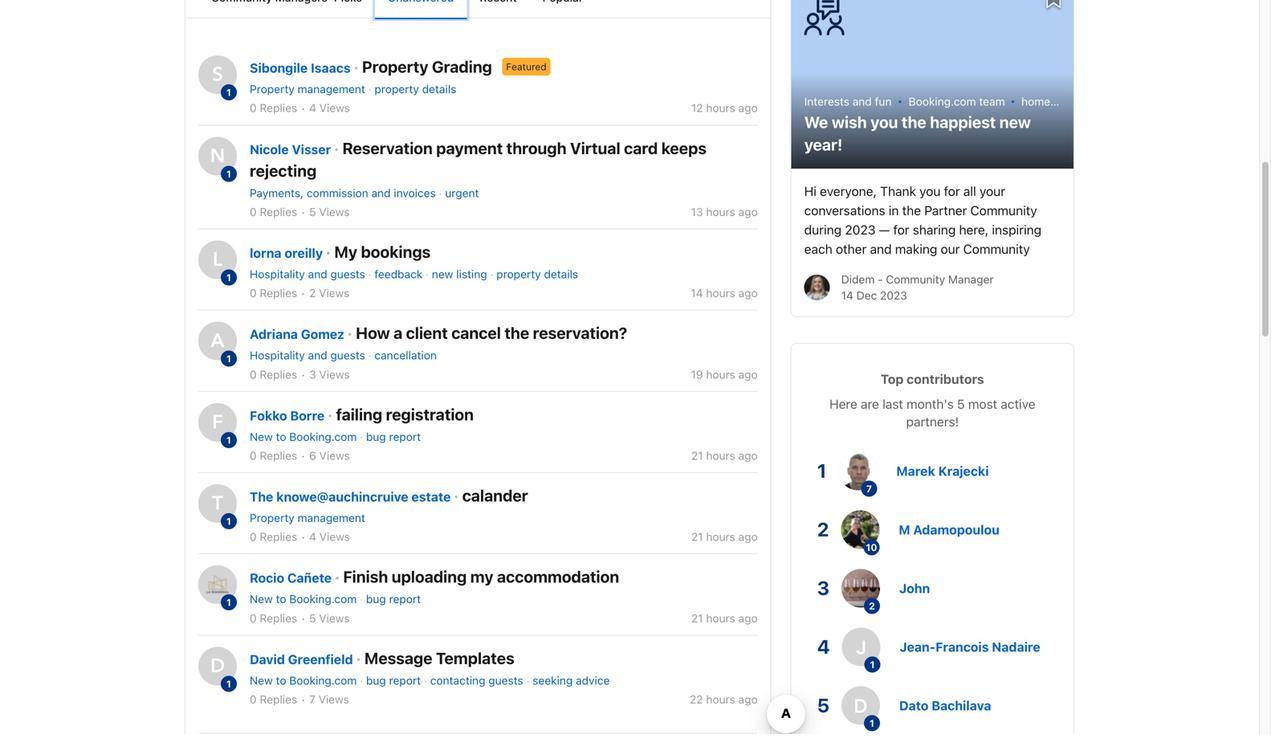 Task type: vqa. For each thing, say whether or not it's contained in the screenshot.
a's 'Replies'
yes



Task type: describe. For each thing, give the bounding box(es) containing it.
details for top property details link
[[422, 82, 456, 96]]

everyone,
[[820, 183, 877, 199]]

jean-francois nadaire link
[[900, 639, 1041, 655]]

thank
[[880, 183, 916, 199]]

l
[[213, 247, 223, 273]]

profile picture for user apartamentkraju.gmail.com image
[[839, 452, 877, 490]]

22
[[690, 693, 703, 706]]

booking.com team link
[[909, 95, 1005, 108]]

property for bottom property details link
[[497, 267, 541, 281]]

0 vertical spatial community
[[971, 203, 1037, 218]]

hi everyone, thank you for all your conversations in the partner community during 2023 — for sharing here, inspiring each other and making our community
[[804, 183, 1042, 256]]

marek krajecki link
[[897, 464, 989, 479]]

4 views for t
[[309, 530, 350, 543]]

3 views
[[309, 368, 350, 381]]

hi
[[804, 183, 817, 199]]

profile picture for user john9001.msn.com image
[[842, 569, 880, 608]]

4 for s
[[309, 101, 316, 115]]

making
[[895, 241, 937, 256]]

views for t
[[319, 530, 350, 543]]

cancel
[[451, 323, 501, 342]]

replies for d
[[260, 693, 297, 706]]

new listing
[[432, 267, 487, 281]]

adamopoulou
[[913, 522, 1000, 537]]

apartments
[[1082, 95, 1141, 108]]

22 hours ago
[[690, 693, 758, 706]]

urgent
[[445, 186, 479, 199]]

1 management from the top
[[298, 82, 365, 96]]

1 vertical spatial property details link
[[497, 267, 578, 281]]

0 replies for n
[[250, 205, 297, 218]]

views for d
[[319, 693, 349, 706]]

here are last month's 5 most active partners!
[[830, 396, 1036, 429]]

0 for l
[[250, 286, 257, 300]]

0 for a
[[250, 368, 257, 381]]

-
[[878, 273, 883, 286]]

feedback link
[[375, 267, 423, 281]]

message templates
[[365, 648, 515, 667]]

last
[[883, 396, 903, 411]]

new to booking.com for d
[[250, 674, 357, 687]]

1 horizontal spatial for
[[944, 183, 960, 199]]

lorna oreilly link
[[250, 245, 323, 261]]

homes and apartments link
[[1022, 95, 1141, 108]]

we wish you the happiest new year!
[[804, 112, 1031, 154]]

payments, commission and invoices
[[250, 186, 436, 199]]

contacting guests link
[[430, 674, 523, 687]]

new to booking.com link for d
[[250, 674, 357, 687]]

19 hours ago
[[691, 368, 758, 381]]

property for 0 replies
[[250, 511, 295, 524]]

gomez
[[301, 327, 344, 342]]

my bookings
[[334, 242, 431, 261]]

nicole visser
[[250, 142, 331, 157]]

profile picture for user d.nohutlu image
[[804, 275, 830, 300]]

3 bug report from the top
[[366, 674, 421, 687]]

john link
[[900, 581, 930, 596]]

month's
[[907, 396, 954, 411]]

jean-francois nadaire
[[900, 639, 1041, 655]]

0 replies for l
[[250, 286, 297, 300]]

seeking
[[533, 674, 573, 687]]

reservation payment through virtual card keeps rejecting link
[[250, 138, 707, 180]]

and right homes
[[1059, 95, 1079, 108]]

sharing
[[913, 222, 956, 237]]

hours for l
[[706, 286, 735, 300]]

3 report from the top
[[389, 674, 421, 687]]

0 horizontal spatial a
[[211, 328, 224, 354]]

new to booking.com link for f
[[250, 430, 357, 443]]

bug report link for uploading
[[366, 592, 421, 606]]

jean-
[[900, 639, 936, 655]]

0 replies for f
[[250, 449, 297, 462]]

booking.com for message templates
[[289, 674, 357, 687]]

the knowe@auchincruive estate
[[250, 489, 451, 504]]

3
[[309, 368, 316, 381]]

homes
[[1022, 95, 1056, 108]]

views for l
[[319, 286, 350, 300]]

payments,
[[250, 186, 304, 199]]

ago for l
[[739, 286, 758, 300]]

replies for t
[[260, 530, 297, 543]]

isaacs
[[311, 60, 351, 76]]

finish uploading my accommodation
[[343, 567, 619, 586]]

3 21 from the top
[[691, 611, 703, 625]]

krajecki
[[939, 464, 989, 479]]

1 horizontal spatial d
[[854, 694, 868, 717]]

bug for failing
[[366, 430, 386, 443]]

you inside we wish you the happiest new year!
[[871, 112, 898, 131]]

0 for f
[[250, 449, 257, 462]]

the inside we wish you the happiest new year!
[[902, 112, 927, 131]]

2 vertical spatial guests
[[489, 674, 523, 687]]

hospitality for a
[[250, 349, 305, 362]]

0 for d
[[250, 693, 257, 706]]

replies for s
[[260, 101, 297, 115]]

0 replies for a
[[250, 368, 297, 381]]

dec
[[857, 289, 877, 302]]

hours for f
[[706, 449, 735, 462]]

replies for l
[[260, 286, 297, 300]]

visser
[[292, 142, 331, 157]]

most
[[968, 396, 998, 411]]

hours for d
[[706, 693, 735, 706]]

12
[[691, 101, 703, 115]]

sibongile
[[250, 60, 308, 76]]

0 replies for d
[[250, 693, 297, 706]]

1 vertical spatial property
[[250, 82, 295, 96]]

how a client cancel the reservation?
[[356, 323, 627, 342]]

hospitality and guests link for a
[[250, 349, 365, 362]]

property grading
[[362, 57, 496, 76]]

0 vertical spatial property details link
[[375, 82, 456, 96]]

adriana gomez
[[250, 327, 344, 342]]

rocio cañete link
[[250, 570, 332, 586]]

5 for finish uploading my accommodation
[[309, 611, 316, 625]]

new inside we wish you the happiest new year!
[[1000, 112, 1031, 131]]

lorna
[[250, 245, 282, 261]]

guests for a
[[330, 349, 365, 362]]

0 for t
[[250, 530, 257, 543]]

21 for f
[[691, 449, 703, 462]]

19
[[691, 368, 703, 381]]

dato bachilava
[[899, 698, 991, 713]]

hours for t
[[706, 530, 735, 543]]

how a client cancel the reservation? link
[[356, 323, 627, 342]]

new for d
[[250, 674, 273, 687]]

francois
[[936, 639, 989, 655]]

reservation
[[343, 138, 433, 157]]

our
[[941, 241, 960, 256]]

and left invoices
[[371, 186, 391, 199]]

john
[[900, 581, 930, 596]]

fun
[[875, 95, 892, 108]]

are
[[861, 396, 879, 411]]

dato bachilava link
[[899, 698, 991, 713]]

we
[[804, 112, 828, 131]]

5 views for reservation
[[309, 205, 350, 218]]

estate
[[412, 489, 451, 504]]

ago for f
[[739, 449, 758, 462]]

contacting
[[430, 674, 486, 687]]

ago for a
[[739, 368, 758, 381]]

guests for l
[[330, 267, 365, 281]]

6
[[309, 449, 316, 462]]

each
[[804, 241, 833, 256]]

rocio
[[250, 570, 284, 586]]

to for f
[[276, 430, 286, 443]]

seeking advice
[[533, 674, 610, 687]]

new for f
[[250, 430, 273, 443]]

wish
[[832, 112, 867, 131]]

booking.com up happiest
[[909, 95, 976, 108]]

adriana
[[250, 327, 298, 342]]

21 hours ago for t
[[691, 530, 758, 543]]

feedback
[[375, 267, 423, 281]]

to for d
[[276, 674, 286, 687]]

sibongile isaacs link
[[250, 60, 351, 76]]

m
[[899, 522, 910, 537]]

didem
[[841, 273, 875, 286]]



Task type: locate. For each thing, give the bounding box(es) containing it.
4 views for s
[[309, 101, 350, 115]]

7 views
[[309, 693, 349, 706]]

hours for s
[[706, 101, 735, 115]]

bug report link down failing registration link
[[366, 430, 421, 443]]

2 views
[[309, 286, 350, 300]]

new down fokko
[[250, 430, 273, 443]]

1 0 from the top
[[250, 101, 257, 115]]

fokko
[[250, 408, 287, 423]]

hospitality and guests up 2
[[250, 267, 365, 281]]

7 replies from the top
[[260, 611, 297, 625]]

details down property grading
[[422, 82, 456, 96]]

1 vertical spatial for
[[893, 222, 910, 237]]

my bookings link
[[334, 242, 431, 261]]

4 up visser
[[309, 101, 316, 115]]

1 horizontal spatial a
[[394, 323, 403, 342]]

to down rocio cañete at the left
[[276, 592, 286, 606]]

2 property management from the top
[[250, 511, 365, 524]]

property details for top property details link
[[375, 82, 456, 96]]

7 hours from the top
[[706, 611, 735, 625]]

bug report down 'finish'
[[366, 592, 421, 606]]

property right the listing
[[497, 267, 541, 281]]

uploading
[[392, 567, 467, 586]]

you
[[871, 112, 898, 131], [920, 183, 941, 199]]

0 vertical spatial new
[[250, 430, 273, 443]]

2 new to booking.com from the top
[[250, 592, 357, 606]]

replies for a
[[260, 368, 297, 381]]

0 vertical spatial property management link
[[250, 82, 365, 96]]

2 vertical spatial new
[[250, 674, 273, 687]]

marek krajecki
[[897, 464, 989, 479]]

5 views down the commission
[[309, 205, 350, 218]]

0 for n
[[250, 205, 257, 218]]

nicole
[[250, 142, 289, 157]]

4 for t
[[309, 530, 316, 543]]

ago for n
[[739, 205, 758, 218]]

greenfield
[[288, 652, 353, 667]]

1 hours from the top
[[706, 101, 735, 115]]

1 horizontal spatial 2023
[[880, 289, 907, 302]]

1 21 hours ago from the top
[[691, 449, 758, 462]]

hospitality and guests for l
[[250, 267, 365, 281]]

0 vertical spatial report
[[389, 430, 421, 443]]

invoices
[[394, 186, 436, 199]]

5 0 replies from the top
[[250, 449, 297, 462]]

for
[[944, 183, 960, 199], [893, 222, 910, 237]]

1 vertical spatial new
[[432, 267, 453, 281]]

1 property management from the top
[[250, 82, 365, 96]]

2 vertical spatial 21
[[691, 611, 703, 625]]

6 0 from the top
[[250, 530, 257, 543]]

new listing link
[[432, 267, 487, 281]]

new to booking.com up 6
[[250, 430, 357, 443]]

2 bug from the top
[[366, 592, 386, 606]]

hours for n
[[706, 205, 735, 218]]

bug report down failing registration link
[[366, 430, 421, 443]]

d
[[210, 653, 225, 679], [854, 694, 868, 717]]

2 vertical spatial 21 hours ago
[[691, 611, 758, 625]]

0 vertical spatial 4 views
[[309, 101, 350, 115]]

inspiring
[[992, 222, 1042, 237]]

0 up the
[[250, 449, 257, 462]]

in
[[889, 203, 899, 218]]

2 vertical spatial report
[[389, 674, 421, 687]]

bug report link down 'finish'
[[366, 592, 421, 606]]

contributors
[[907, 371, 984, 387]]

0 vertical spatial bug report link
[[366, 430, 421, 443]]

bookings
[[361, 242, 431, 261]]

property management
[[250, 82, 365, 96], [250, 511, 365, 524]]

1 horizontal spatial you
[[920, 183, 941, 199]]

tab list
[[186, 0, 771, 19]]

replies for n
[[260, 205, 297, 218]]

0 replies left 7
[[250, 693, 297, 706]]

1 vertical spatial report
[[389, 592, 421, 606]]

0 vertical spatial new
[[1000, 112, 1031, 131]]

property details for bottom property details link
[[497, 267, 578, 281]]

1 vertical spatial new to booking.com
[[250, 592, 357, 606]]

and inside hi everyone, thank you for all your conversations in the partner community during 2023 — for sharing here, inspiring each other and making our community
[[870, 241, 892, 256]]

property down sibongile
[[250, 82, 295, 96]]

views right 7
[[319, 693, 349, 706]]

1 vertical spatial 4
[[309, 530, 316, 543]]

property details link down property grading
[[375, 82, 456, 96]]

1 vertical spatial community
[[963, 241, 1030, 256]]

and left fun
[[853, 95, 872, 108]]

1 vertical spatial you
[[920, 183, 941, 199]]

my
[[334, 242, 357, 261]]

the
[[250, 489, 273, 504]]

2 property management link from the top
[[250, 511, 365, 524]]

0 vertical spatial for
[[944, 183, 960, 199]]

4 replies from the top
[[260, 368, 297, 381]]

new left the listing
[[432, 267, 453, 281]]

4 0 replies from the top
[[250, 368, 297, 381]]

1 property management link from the top
[[250, 82, 365, 96]]

1 horizontal spatial property
[[497, 267, 541, 281]]

new to booking.com down cañete
[[250, 592, 357, 606]]

0 vertical spatial management
[[298, 82, 365, 96]]

we wish you the happiest new year! link
[[804, 112, 1031, 154]]

4 hours from the top
[[706, 368, 735, 381]]

3 new to booking.com from the top
[[250, 674, 357, 687]]

for right —
[[893, 222, 910, 237]]

1 vertical spatial bug report link
[[366, 592, 421, 606]]

0 replies up rocio
[[250, 530, 297, 543]]

new
[[250, 430, 273, 443], [250, 592, 273, 606], [250, 674, 273, 687]]

property management link down knowe@auchincruive
[[250, 511, 365, 524]]

3 0 from the top
[[250, 286, 257, 300]]

2 0 from the top
[[250, 205, 257, 218]]

2 bug report link from the top
[[366, 592, 421, 606]]

2 4 from the top
[[309, 530, 316, 543]]

d left david
[[210, 653, 225, 679]]

0 vertical spatial bug report
[[366, 430, 421, 443]]

booking.com for failing registration
[[289, 430, 357, 443]]

0 vertical spatial d
[[210, 653, 225, 679]]

property management down knowe@auchincruive
[[250, 511, 365, 524]]

hospitality down lorna oreilly link
[[250, 267, 305, 281]]

ago for s
[[739, 101, 758, 115]]

1 hospitality from the top
[[250, 267, 305, 281]]

a left adriana
[[211, 328, 224, 354]]

hospitality down adriana
[[250, 349, 305, 362]]

8 0 replies from the top
[[250, 693, 297, 706]]

5 down the commission
[[309, 205, 316, 218]]

property management link down sibongile isaacs link
[[250, 82, 365, 96]]

6 ago from the top
[[739, 530, 758, 543]]

1 new to booking.com from the top
[[250, 430, 357, 443]]

0 vertical spatial you
[[871, 112, 898, 131]]

views down knowe@auchincruive
[[319, 530, 350, 543]]

new to booking.com link up 6
[[250, 430, 357, 443]]

1 vertical spatial 4 views
[[309, 530, 350, 543]]

1 vertical spatial property management link
[[250, 511, 365, 524]]

1 vertical spatial 2023
[[880, 289, 907, 302]]

0 vertical spatial 2023
[[845, 222, 876, 237]]

1 vertical spatial d
[[854, 694, 868, 717]]

0 vertical spatial hospitality and guests
[[250, 267, 365, 281]]

new to booking.com link
[[250, 430, 357, 443], [250, 592, 357, 606], [250, 674, 357, 687]]

0 vertical spatial 5
[[309, 205, 316, 218]]

views up greenfield
[[319, 611, 350, 625]]

13
[[691, 205, 703, 218]]

property down the
[[250, 511, 295, 524]]

management down knowe@auchincruive
[[298, 511, 365, 524]]

views for f
[[319, 449, 350, 462]]

1 new to booking.com link from the top
[[250, 430, 357, 443]]

2 5 views from the top
[[309, 611, 350, 625]]

to down david
[[276, 674, 286, 687]]

dato
[[899, 698, 929, 713]]

borre
[[290, 408, 325, 423]]

details for bottom property details link
[[544, 267, 578, 281]]

report down message
[[389, 674, 421, 687]]

7 0 replies from the top
[[250, 611, 297, 625]]

2 hospitality and guests link from the top
[[250, 349, 365, 362]]

2 new to booking.com link from the top
[[250, 592, 357, 606]]

1 horizontal spatial 14
[[841, 289, 854, 302]]

a up cancellation at left top
[[394, 323, 403, 342]]

0 down lorna
[[250, 286, 257, 300]]

2 21 hours ago from the top
[[691, 530, 758, 543]]

3 bug report link from the top
[[366, 674, 421, 687]]

21
[[691, 449, 703, 462], [691, 530, 703, 543], [691, 611, 703, 625]]

0 vertical spatial new to booking.com link
[[250, 430, 357, 443]]

5 hours from the top
[[706, 449, 735, 462]]

1 vertical spatial new
[[250, 592, 273, 606]]

reservation?
[[533, 323, 627, 342]]

replies left 3
[[260, 368, 297, 381]]

fokko borre
[[250, 408, 325, 423]]

2 replies from the top
[[260, 205, 297, 218]]

views for n
[[319, 205, 350, 218]]

1 new from the top
[[250, 430, 273, 443]]

0 vertical spatial to
[[276, 430, 286, 443]]

2 4 views from the top
[[309, 530, 350, 543]]

property
[[375, 82, 419, 96], [497, 267, 541, 281]]

0 replies for t
[[250, 530, 297, 543]]

0 horizontal spatial details
[[422, 82, 456, 96]]

lorna oreilly
[[250, 245, 323, 261]]

0 vertical spatial guests
[[330, 267, 365, 281]]

reservation payment through virtual card keeps rejecting
[[250, 138, 707, 180]]

1 hospitality and guests from the top
[[250, 267, 365, 281]]

5 for reservation payment through virtual card keeps rejecting
[[309, 205, 316, 218]]

3 new from the top
[[250, 674, 273, 687]]

1 vertical spatial management
[[298, 511, 365, 524]]

0 vertical spatial the
[[902, 112, 927, 131]]

1 vertical spatial 21 hours ago
[[691, 530, 758, 543]]

you up partner
[[920, 183, 941, 199]]

the
[[902, 112, 927, 131], [902, 203, 921, 218], [505, 323, 529, 342]]

2023 up other
[[845, 222, 876, 237]]

grading
[[432, 57, 492, 76]]

bug for finish
[[366, 592, 386, 606]]

0 up nicole
[[250, 101, 257, 115]]

profile picture for user aqui.usmkt.gmail.com image
[[198, 566, 237, 604]]

2 vertical spatial bug report
[[366, 674, 421, 687]]

views for a
[[319, 368, 350, 381]]

1 vertical spatial to
[[276, 592, 286, 606]]

adriana gomez link
[[250, 327, 344, 342]]

1 bug report from the top
[[366, 430, 421, 443]]

0 horizontal spatial property details
[[375, 82, 456, 96]]

views right 3
[[319, 368, 350, 381]]

2 vertical spatial 5
[[309, 611, 316, 625]]

2023 inside hi everyone, thank you for all your conversations in the partner community during 2023 — for sharing here, inspiring each other and making our community
[[845, 222, 876, 237]]

didem - community manager 14 dec 2023
[[841, 273, 994, 302]]

4 views down knowe@auchincruive
[[309, 530, 350, 543]]

booking.com down cañete
[[289, 592, 357, 606]]

bug report for uploading
[[366, 592, 421, 606]]

2 vertical spatial bug
[[366, 674, 386, 687]]

5 inside here are last month's 5 most active partners!
[[957, 396, 965, 411]]

marek
[[897, 464, 935, 479]]

1 vertical spatial 5 views
[[309, 611, 350, 625]]

bug report link
[[366, 430, 421, 443], [366, 592, 421, 606], [366, 674, 421, 687]]

commission
[[307, 186, 368, 199]]

3 bug from the top
[[366, 674, 386, 687]]

1 to from the top
[[276, 430, 286, 443]]

3 hours from the top
[[706, 286, 735, 300]]

0 replies
[[250, 101, 297, 115], [250, 205, 297, 218], [250, 286, 297, 300], [250, 368, 297, 381], [250, 449, 297, 462], [250, 530, 297, 543], [250, 611, 297, 625], [250, 693, 297, 706]]

0 vertical spatial bug
[[366, 430, 386, 443]]

bug report link down message
[[366, 674, 421, 687]]

property management down sibongile isaacs link
[[250, 82, 365, 96]]

community down 'making'
[[886, 273, 945, 286]]

0 replies left 6
[[250, 449, 297, 462]]

homes and apartments
[[1022, 95, 1141, 108]]

0 horizontal spatial new
[[432, 267, 453, 281]]

1 replies from the top
[[260, 101, 297, 115]]

bug report
[[366, 430, 421, 443], [366, 592, 421, 606], [366, 674, 421, 687]]

new down david
[[250, 674, 273, 687]]

1 vertical spatial details
[[544, 267, 578, 281]]

0 horizontal spatial you
[[871, 112, 898, 131]]

year!
[[804, 135, 843, 154]]

0 horizontal spatial 14
[[691, 286, 703, 300]]

to down fokko borre link
[[276, 430, 286, 443]]

m adamopoulou link
[[899, 522, 1000, 537]]

0 horizontal spatial property details link
[[375, 82, 456, 96]]

hospitality and guests up 3
[[250, 349, 365, 362]]

manager
[[948, 273, 994, 286]]

replies left 6
[[260, 449, 297, 462]]

replies
[[260, 101, 297, 115], [260, 205, 297, 218], [260, 286, 297, 300], [260, 368, 297, 381], [260, 449, 297, 462], [260, 530, 297, 543], [260, 611, 297, 625], [260, 693, 297, 706]]

hospitality and guests link up 3
[[250, 349, 365, 362]]

4 ago from the top
[[739, 368, 758, 381]]

6 hours from the top
[[706, 530, 735, 543]]

2 report from the top
[[389, 592, 421, 606]]

2 vertical spatial to
[[276, 674, 286, 687]]

2023 down the "-"
[[880, 289, 907, 302]]

0 horizontal spatial for
[[893, 222, 910, 237]]

replies for f
[[260, 449, 297, 462]]

f
[[212, 409, 223, 436]]

booking.com up 6 views
[[289, 430, 357, 443]]

0 replies left 3
[[250, 368, 297, 381]]

1 vertical spatial the
[[902, 203, 921, 218]]

conversations
[[804, 203, 886, 218]]

report for uploading
[[389, 592, 421, 606]]

management down the isaacs
[[298, 82, 365, 96]]

bug report for registration
[[366, 430, 421, 443]]

hospitality for l
[[250, 267, 305, 281]]

ago for t
[[739, 530, 758, 543]]

2 vertical spatial bug report link
[[366, 674, 421, 687]]

8 replies from the top
[[260, 693, 297, 706]]

8 hours from the top
[[706, 693, 735, 706]]

5 0 from the top
[[250, 449, 257, 462]]

8 0 from the top
[[250, 693, 257, 706]]

13 hours ago
[[691, 205, 758, 218]]

details
[[422, 82, 456, 96], [544, 267, 578, 281]]

2 bug report from the top
[[366, 592, 421, 606]]

hospitality and guests for a
[[250, 349, 365, 362]]

property down property grading
[[375, 82, 419, 96]]

4 up cañete
[[309, 530, 316, 543]]

6 replies from the top
[[260, 530, 297, 543]]

templates
[[436, 648, 515, 667]]

cancellation link
[[375, 349, 437, 362]]

ago for d
[[739, 693, 758, 706]]

21 for t
[[691, 530, 703, 543]]

property right the isaacs
[[362, 57, 428, 76]]

accommodation
[[497, 567, 619, 586]]

bachilava
[[932, 698, 991, 713]]

views
[[319, 101, 350, 115], [319, 205, 350, 218], [319, 286, 350, 300], [319, 368, 350, 381], [319, 449, 350, 462], [319, 530, 350, 543], [319, 611, 350, 625], [319, 693, 349, 706]]

2 vertical spatial new to booking.com link
[[250, 674, 357, 687]]

1 vertical spatial property management
[[250, 511, 365, 524]]

community down your
[[971, 203, 1037, 218]]

property details down property grading
[[375, 82, 456, 96]]

1 bug from the top
[[366, 430, 386, 443]]

1 0 replies from the top
[[250, 101, 297, 115]]

21 hours ago for f
[[691, 449, 758, 462]]

booking.com up 7 views
[[289, 674, 357, 687]]

1 vertical spatial hospitality and guests link
[[250, 349, 365, 362]]

2 0 replies from the top
[[250, 205, 297, 218]]

2 vertical spatial community
[[886, 273, 945, 286]]

2 vertical spatial property
[[250, 511, 295, 524]]

rocio cañete
[[250, 570, 332, 586]]

1 vertical spatial bug report
[[366, 592, 421, 606]]

0 replies down sibongile
[[250, 101, 297, 115]]

new to booking.com link down cañete
[[250, 592, 357, 606]]

report down failing registration link
[[389, 430, 421, 443]]

2 hours from the top
[[706, 205, 735, 218]]

0 vertical spatial 21
[[691, 449, 703, 462]]

seeking advice link
[[533, 674, 610, 687]]

new to booking.com for f
[[250, 430, 357, 443]]

booking.com team
[[909, 95, 1005, 108]]

and up 3
[[308, 349, 327, 362]]

4 views
[[309, 101, 350, 115], [309, 530, 350, 543]]

3 to from the top
[[276, 674, 286, 687]]

2 new from the top
[[250, 592, 273, 606]]

1 vertical spatial property
[[497, 267, 541, 281]]

replies up rocio
[[260, 530, 297, 543]]

0 vertical spatial details
[[422, 82, 456, 96]]

0 vertical spatial property
[[375, 82, 419, 96]]

booking.com for finish uploading my accommodation
[[289, 592, 357, 606]]

4 0 from the top
[[250, 368, 257, 381]]

bug down 'finish'
[[366, 592, 386, 606]]

here,
[[959, 222, 989, 237]]

registration
[[386, 405, 474, 424]]

1 bug report link from the top
[[366, 430, 421, 443]]

4 views down the isaacs
[[309, 101, 350, 115]]

0 down rocio
[[250, 611, 257, 625]]

2 ago from the top
[[739, 205, 758, 218]]

and up 2
[[308, 267, 327, 281]]

0 vertical spatial 5 views
[[309, 205, 350, 218]]

payment
[[436, 138, 503, 157]]

6 0 replies from the top
[[250, 530, 297, 543]]

bug down message
[[366, 674, 386, 687]]

d left dato
[[854, 694, 868, 717]]

replies down rocio
[[260, 611, 297, 625]]

payments, commission and invoices link
[[250, 186, 436, 199]]

7 ago from the top
[[739, 611, 758, 625]]

0 horizontal spatial property
[[375, 82, 419, 96]]

details up "reservation?"
[[544, 267, 578, 281]]

3 0 replies from the top
[[250, 286, 297, 300]]

partners!
[[906, 414, 959, 429]]

7 0 from the top
[[250, 611, 257, 625]]

save image
[[1047, 0, 1061, 8]]

property management link
[[250, 82, 365, 96], [250, 511, 365, 524]]

0 replies for s
[[250, 101, 297, 115]]

6 views
[[309, 449, 350, 462]]

2 21 from the top
[[691, 530, 703, 543]]

client
[[406, 323, 448, 342]]

3 new to booking.com link from the top
[[250, 674, 357, 687]]

3 21 hours ago from the top
[[691, 611, 758, 625]]

8 ago from the top
[[739, 693, 758, 706]]

1 5 views from the top
[[309, 205, 350, 218]]

2 vertical spatial the
[[505, 323, 529, 342]]

5 down cañete
[[309, 611, 316, 625]]

1 horizontal spatial details
[[544, 267, 578, 281]]

3 replies from the top
[[260, 286, 297, 300]]

5 replies from the top
[[260, 449, 297, 462]]

all
[[964, 183, 976, 199]]

property for featured
[[362, 57, 428, 76]]

1 horizontal spatial property details link
[[497, 267, 578, 281]]

0 horizontal spatial d
[[210, 653, 225, 679]]

2 to from the top
[[276, 592, 286, 606]]

1 vertical spatial new to booking.com link
[[250, 592, 357, 606]]

calander link
[[462, 486, 528, 505]]

3 ago from the top
[[739, 286, 758, 300]]

listing
[[456, 267, 487, 281]]

5 ago from the top
[[739, 449, 758, 462]]

hospitality and guests
[[250, 267, 365, 281], [250, 349, 365, 362]]

views for s
[[319, 101, 350, 115]]

hospitality
[[250, 267, 305, 281], [250, 349, 305, 362]]

you inside hi everyone, thank you for all your conversations in the partner community during 2023 — for sharing here, inspiring each other and making our community
[[920, 183, 941, 199]]

replies down payments,
[[260, 205, 297, 218]]

14 inside didem - community manager 14 dec 2023
[[841, 289, 854, 302]]

property for top property details link
[[375, 82, 419, 96]]

0 for s
[[250, 101, 257, 115]]

report down the "uploading"
[[389, 592, 421, 606]]

5 left most
[[957, 396, 965, 411]]

0 down payments,
[[250, 205, 257, 218]]

1 hospitality and guests link from the top
[[250, 267, 365, 281]]

community down inspiring
[[963, 241, 1030, 256]]

0 vertical spatial property details
[[375, 82, 456, 96]]

bug report link for registration
[[366, 430, 421, 443]]

profile picture for user m.adamopoulou.hotmail.com image
[[841, 510, 880, 549]]

0 horizontal spatial 2023
[[845, 222, 876, 237]]

interests and fun
[[804, 95, 892, 108]]

5 views up greenfield
[[309, 611, 350, 625]]

new to booking.com up 7
[[250, 674, 357, 687]]

contacting guests
[[430, 674, 523, 687]]

oreilly
[[285, 245, 323, 261]]

1 vertical spatial 21
[[691, 530, 703, 543]]

1 report from the top
[[389, 430, 421, 443]]

5 views for finish
[[309, 611, 350, 625]]

hours for a
[[706, 368, 735, 381]]

1 vertical spatial bug
[[366, 592, 386, 606]]

0 vertical spatial 21 hours ago
[[691, 449, 758, 462]]

2 management from the top
[[298, 511, 365, 524]]

community inside didem - community manager 14 dec 2023
[[886, 273, 945, 286]]

2 hospitality and guests from the top
[[250, 349, 365, 362]]

1 4 from the top
[[309, 101, 316, 115]]

0 vertical spatial 4
[[309, 101, 316, 115]]

report for registration
[[389, 430, 421, 443]]

1 vertical spatial property details
[[497, 267, 578, 281]]

2 vertical spatial new to booking.com
[[250, 674, 357, 687]]

0 replies down rocio
[[250, 611, 297, 625]]

1 21 from the top
[[691, 449, 703, 462]]

virtual
[[570, 138, 621, 157]]

hospitality and guests link for l
[[250, 267, 365, 281]]

0 vertical spatial property
[[362, 57, 428, 76]]

guests up '3 views'
[[330, 349, 365, 362]]

1 horizontal spatial new
[[1000, 112, 1031, 131]]

views right 2
[[319, 286, 350, 300]]

1 vertical spatial guests
[[330, 349, 365, 362]]

0 replies left 2
[[250, 286, 297, 300]]

the right cancel on the left of page
[[505, 323, 529, 342]]

1 vertical spatial 5
[[957, 396, 965, 411]]

the right in
[[902, 203, 921, 218]]

and down —
[[870, 241, 892, 256]]

views down the isaacs
[[319, 101, 350, 115]]

21 hours ago
[[691, 449, 758, 462], [691, 530, 758, 543], [691, 611, 758, 625]]

urgent link
[[445, 186, 479, 199]]

0 down david
[[250, 693, 257, 706]]

replies down sibongile
[[260, 101, 297, 115]]

rejecting
[[250, 161, 317, 180]]

2023 inside didem - community manager 14 dec 2023
[[880, 289, 907, 302]]

advice
[[576, 674, 610, 687]]

new down the team
[[1000, 112, 1031, 131]]

0 up fokko
[[250, 368, 257, 381]]

2 hospitality from the top
[[250, 349, 305, 362]]

0 vertical spatial hospitality and guests link
[[250, 267, 365, 281]]

1 vertical spatial hospitality
[[250, 349, 305, 362]]

0 vertical spatial property management
[[250, 82, 365, 96]]

1 4 views from the top
[[309, 101, 350, 115]]

the inside hi everyone, thank you for all your conversations in the partner community during 2023 — for sharing here, inspiring each other and making our community
[[902, 203, 921, 218]]

bug report down message
[[366, 674, 421, 687]]

1 ago from the top
[[739, 101, 758, 115]]

1 horizontal spatial property details
[[497, 267, 578, 281]]



